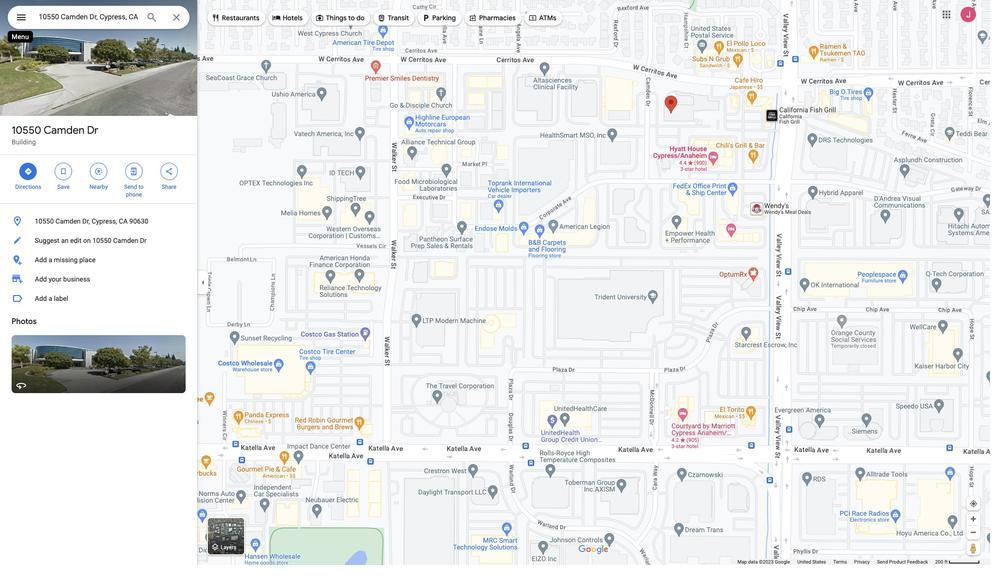 Task type: describe. For each thing, give the bounding box(es) containing it.
united
[[798, 560, 811, 565]]

200
[[936, 560, 944, 565]]

an
[[61, 237, 69, 245]]

send product feedback
[[877, 560, 928, 565]]

 restaurants
[[211, 13, 260, 23]]

camden for dr
[[44, 124, 85, 137]]

on
[[83, 237, 91, 245]]

building
[[12, 138, 36, 146]]

©2023
[[759, 560, 774, 565]]

map data ©2023 google
[[738, 560, 790, 565]]

 atms
[[529, 13, 557, 23]]

 transit
[[377, 13, 409, 23]]

privacy
[[854, 560, 870, 565]]

90630
[[129, 218, 148, 225]]

cypress,
[[92, 218, 117, 225]]

camden for dr,
[[56, 218, 81, 225]]

send for send to phone
[[124, 184, 137, 191]]


[[59, 166, 68, 177]]

data
[[748, 560, 758, 565]]

show street view coverage image
[[967, 542, 981, 556]]

add a label
[[35, 295, 68, 303]]

10550 Camden Dr, Cypress, CA 90630 field
[[8, 6, 190, 29]]

add a label button
[[0, 289, 197, 309]]

add for add a missing place
[[35, 256, 47, 264]]

parking
[[432, 14, 456, 22]]

dr inside 10550 camden dr building
[[87, 124, 98, 137]]

united states
[[798, 560, 826, 565]]

feedback
[[907, 560, 928, 565]]


[[529, 13, 537, 23]]

suggest an edit on 10550 camden dr button
[[0, 231, 197, 251]]

save
[[57, 184, 70, 191]]

hotels
[[283, 14, 303, 22]]

zoom out image
[[970, 530, 977, 537]]


[[377, 13, 386, 23]]

 hotels
[[272, 13, 303, 23]]

add for add your business
[[35, 276, 47, 283]]

ft
[[945, 560, 948, 565]]

camden inside button
[[113, 237, 138, 245]]

united states button
[[798, 560, 826, 566]]

ca
[[119, 218, 128, 225]]

suggest an edit on 10550 camden dr
[[35, 237, 147, 245]]

product
[[889, 560, 906, 565]]

10550 camden dr main content
[[0, 0, 197, 566]]

transit
[[388, 14, 409, 22]]

200 ft
[[936, 560, 948, 565]]

add for add a label
[[35, 295, 47, 303]]

add your business link
[[0, 270, 197, 289]]

pharmacies
[[479, 14, 516, 22]]

things
[[326, 14, 347, 22]]

actions for 10550 camden dr region
[[0, 155, 197, 204]]

label
[[54, 295, 68, 303]]


[[422, 13, 430, 23]]

your
[[49, 276, 62, 283]]

add your business
[[35, 276, 90, 283]]

terms
[[834, 560, 847, 565]]

restaurants
[[222, 14, 260, 22]]


[[272, 13, 281, 23]]

a for label
[[49, 295, 52, 303]]

nearby
[[89, 184, 108, 191]]



Task type: vqa. For each thing, say whether or not it's contained in the screenshot.
 Transit
yes



Task type: locate. For each thing, give the bounding box(es) containing it.
10550 camden dr, cypress, ca 90630
[[35, 218, 148, 225]]

200 ft button
[[936, 560, 980, 565]]

0 vertical spatial a
[[49, 256, 52, 264]]

directions
[[15, 184, 41, 191]]

2 a from the top
[[49, 295, 52, 303]]

privacy button
[[854, 560, 870, 566]]

send inside button
[[877, 560, 888, 565]]

0 vertical spatial dr
[[87, 124, 98, 137]]

add left your
[[35, 276, 47, 283]]

to left do
[[348, 14, 355, 22]]

2 vertical spatial camden
[[113, 237, 138, 245]]

show your location image
[[970, 500, 978, 509]]

0 horizontal spatial send
[[124, 184, 137, 191]]

a left label
[[49, 295, 52, 303]]

10550 inside 10550 camden dr building
[[12, 124, 41, 137]]

1 vertical spatial dr
[[140, 237, 147, 245]]

a for missing
[[49, 256, 52, 264]]


[[211, 13, 220, 23]]

1 vertical spatial 10550
[[35, 218, 54, 225]]

10550 right on
[[92, 237, 111, 245]]

dr up 
[[87, 124, 98, 137]]

 button
[[8, 6, 35, 31]]

add a missing place button
[[0, 251, 197, 270]]

 things to do
[[315, 13, 365, 23]]

0 vertical spatial to
[[348, 14, 355, 22]]

add a missing place
[[35, 256, 96, 264]]

share
[[162, 184, 176, 191]]

google
[[775, 560, 790, 565]]


[[315, 13, 324, 23]]

to
[[348, 14, 355, 22], [138, 184, 144, 191]]

google account: james peterson  
(james.peterson1902@gmail.com) image
[[961, 7, 976, 22]]

send inside send to phone
[[124, 184, 137, 191]]

a inside "button"
[[49, 295, 52, 303]]

suggest
[[35, 237, 59, 245]]

none field inside 10550 camden dr, cypress, ca 90630 field
[[39, 11, 138, 23]]

add down suggest
[[35, 256, 47, 264]]

add inside button
[[35, 256, 47, 264]]

camden down the ca
[[113, 237, 138, 245]]

google maps element
[[0, 0, 990, 566]]

0 vertical spatial camden
[[44, 124, 85, 137]]

dr
[[87, 124, 98, 137], [140, 237, 147, 245]]

2 vertical spatial add
[[35, 295, 47, 303]]

 pharmacies
[[469, 13, 516, 23]]

footer
[[738, 560, 936, 566]]

0 vertical spatial send
[[124, 184, 137, 191]]

dr,
[[82, 218, 90, 225]]

edit
[[70, 237, 81, 245]]

terms button
[[834, 560, 847, 566]]

zoom in image
[[970, 516, 977, 523]]

photos
[[12, 317, 37, 327]]

states
[[813, 560, 826, 565]]

10550 inside button
[[92, 237, 111, 245]]


[[165, 166, 173, 177]]

send up phone
[[124, 184, 137, 191]]

1 add from the top
[[35, 256, 47, 264]]

2 vertical spatial 10550
[[92, 237, 111, 245]]

send product feedback button
[[877, 560, 928, 566]]

10550 for dr
[[12, 124, 41, 137]]

10550 camden dr building
[[12, 124, 98, 146]]

 parking
[[422, 13, 456, 23]]

add inside "button"
[[35, 295, 47, 303]]

0 vertical spatial 10550
[[12, 124, 41, 137]]

to up phone
[[138, 184, 144, 191]]

send left product in the bottom right of the page
[[877, 560, 888, 565]]

send
[[124, 184, 137, 191], [877, 560, 888, 565]]

1 vertical spatial to
[[138, 184, 144, 191]]

1 horizontal spatial dr
[[140, 237, 147, 245]]

collapse side panel image
[[198, 278, 208, 288]]


[[94, 166, 103, 177]]

10550 inside "button"
[[35, 218, 54, 225]]

camden inside 10550 camden dr building
[[44, 124, 85, 137]]

10550 up suggest
[[35, 218, 54, 225]]

business
[[63, 276, 90, 283]]

place
[[79, 256, 96, 264]]

to inside send to phone
[[138, 184, 144, 191]]

to inside " things to do"
[[348, 14, 355, 22]]

0 horizontal spatial dr
[[87, 124, 98, 137]]

dr inside button
[[140, 237, 147, 245]]

10550
[[12, 124, 41, 137], [35, 218, 54, 225], [92, 237, 111, 245]]

do
[[357, 14, 365, 22]]

1 vertical spatial add
[[35, 276, 47, 283]]

a left missing
[[49, 256, 52, 264]]

camden inside "button"
[[56, 218, 81, 225]]

camden up 
[[44, 124, 85, 137]]

2 add from the top
[[35, 276, 47, 283]]

a inside button
[[49, 256, 52, 264]]

camden left "dr,"
[[56, 218, 81, 225]]


[[24, 166, 33, 177]]

camden
[[44, 124, 85, 137], [56, 218, 81, 225], [113, 237, 138, 245]]

missing
[[54, 256, 78, 264]]

send for send product feedback
[[877, 560, 888, 565]]

1 a from the top
[[49, 256, 52, 264]]


[[15, 11, 27, 24]]

3 add from the top
[[35, 295, 47, 303]]


[[129, 166, 138, 177]]

atms
[[539, 14, 557, 22]]

dr down 90630
[[140, 237, 147, 245]]

1 horizontal spatial to
[[348, 14, 355, 22]]

0 vertical spatial add
[[35, 256, 47, 264]]


[[469, 13, 477, 23]]

add
[[35, 256, 47, 264], [35, 276, 47, 283], [35, 295, 47, 303]]

phone
[[126, 192, 142, 198]]

footer containing map data ©2023 google
[[738, 560, 936, 566]]

10550 up the building
[[12, 124, 41, 137]]

1 vertical spatial camden
[[56, 218, 81, 225]]

10550 for dr,
[[35, 218, 54, 225]]

10550 camden dr, cypress, ca 90630 button
[[0, 212, 197, 231]]

1 vertical spatial a
[[49, 295, 52, 303]]

1 horizontal spatial send
[[877, 560, 888, 565]]

send to phone
[[124, 184, 144, 198]]

a
[[49, 256, 52, 264], [49, 295, 52, 303]]

1 vertical spatial send
[[877, 560, 888, 565]]

map
[[738, 560, 747, 565]]

0 horizontal spatial to
[[138, 184, 144, 191]]

None field
[[39, 11, 138, 23]]

footer inside google maps element
[[738, 560, 936, 566]]

layers
[[221, 545, 236, 551]]

 search field
[[8, 6, 190, 31]]

add left label
[[35, 295, 47, 303]]



